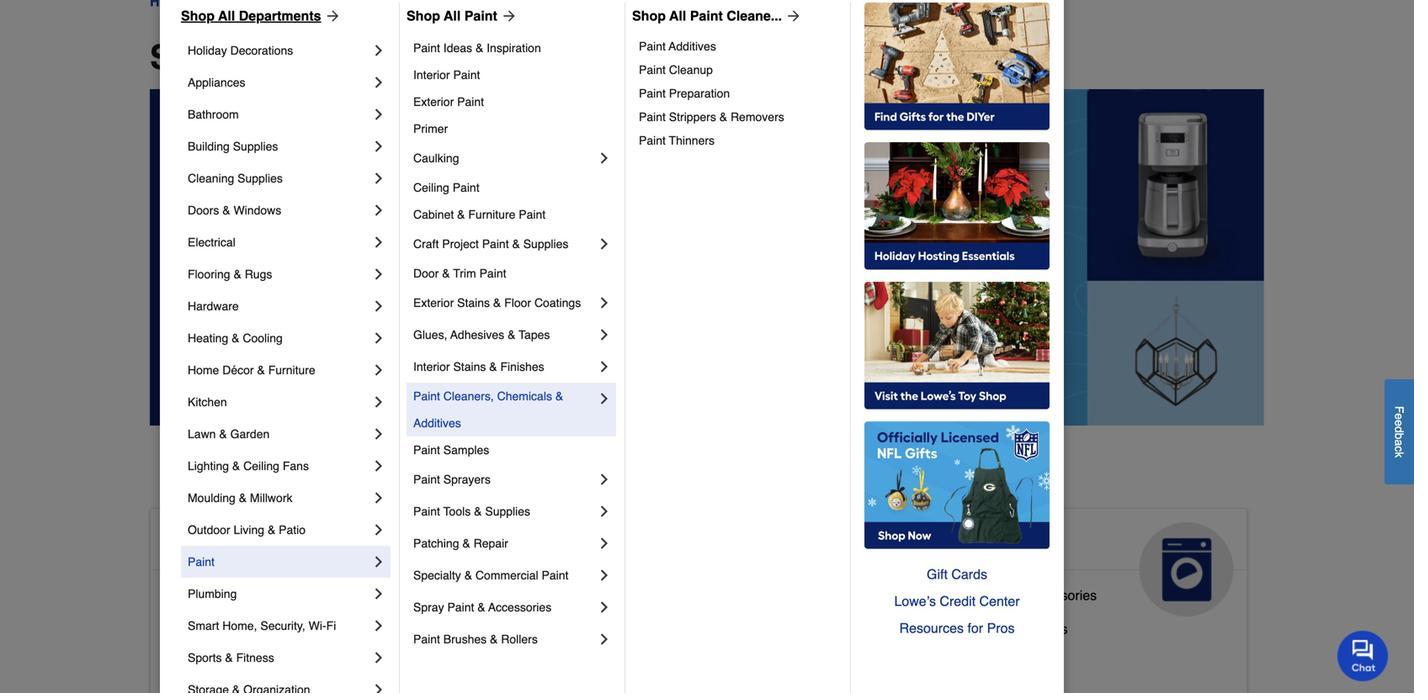 Task type: vqa. For each thing, say whether or not it's contained in the screenshot.
Rugs
yes



Task type: locate. For each thing, give the bounding box(es) containing it.
0 horizontal spatial ceiling
[[244, 460, 280, 473]]

paint down outdoor
[[188, 556, 215, 569]]

chevron right image for lawn & garden
[[371, 426, 387, 443]]

beverage & wine chillers
[[915, 622, 1068, 637]]

paint additives
[[639, 40, 717, 53]]

& inside specialty & commercial paint 'link'
[[465, 569, 472, 583]]

& inside paint tools & supplies link
[[474, 505, 482, 519]]

& right specialty
[[465, 569, 472, 583]]

1 vertical spatial home
[[294, 530, 360, 557]]

chevron right image for smart home, security, wi-fi
[[371, 618, 387, 635]]

& down accessible bedroom link
[[225, 652, 233, 665]]

& right entry
[[268, 656, 277, 671]]

1 horizontal spatial ceiling
[[414, 181, 450, 195]]

1 vertical spatial stains
[[453, 360, 486, 374]]

chevron right image for sports & fitness
[[371, 650, 387, 667]]

accessible up sports
[[164, 622, 229, 637]]

1 vertical spatial appliances link
[[901, 509, 1248, 617]]

paint inside "paint strippers & removers" link
[[639, 110, 666, 124]]

accessible down smart
[[164, 656, 229, 671]]

0 vertical spatial ceiling
[[414, 181, 450, 195]]

all up the paint additives
[[670, 8, 687, 24]]

& inside the paint cleaners, chemicals & additives
[[556, 390, 564, 403]]

& right tools
[[474, 505, 482, 519]]

outdoor
[[188, 524, 230, 537]]

& right doors
[[223, 204, 230, 217]]

care
[[539, 557, 592, 584]]

& inside patching & repair link
[[463, 537, 471, 551]]

& down cabinet & furniture paint link
[[512, 237, 520, 251]]

cleanup
[[669, 63, 713, 77]]

paint down spray
[[414, 633, 440, 647]]

paint inside paint brushes & rollers link
[[414, 633, 440, 647]]

ceiling up cabinet at the left top of page
[[414, 181, 450, 195]]

home décor & furniture
[[188, 364, 316, 377]]

beverage
[[915, 622, 972, 637]]

0 horizontal spatial furniture
[[268, 364, 316, 377]]

exterior down door
[[414, 296, 454, 310]]

1 vertical spatial appliances
[[915, 530, 1041, 557]]

& inside flooring & rugs "link"
[[234, 268, 242, 281]]

ceiling up millwork
[[244, 460, 280, 473]]

paint down interior paint
[[457, 95, 484, 109]]

paint right spray
[[448, 601, 474, 615]]

chevron right image for paint cleaners, chemicals & additives
[[596, 391, 613, 408]]

accessible bathroom link
[[164, 584, 291, 618]]

paint inside craft project paint & supplies link
[[482, 237, 509, 251]]

accessible for accessible home
[[164, 530, 287, 557]]

lighting & ceiling fans link
[[188, 451, 371, 483]]

exterior for exterior paint
[[414, 95, 454, 109]]

& inside craft project paint & supplies link
[[512, 237, 520, 251]]

smart home, security, wi-fi
[[188, 620, 336, 633]]

1 horizontal spatial furniture
[[469, 208, 516, 221]]

& inside paint brushes & rollers link
[[490, 633, 498, 647]]

lowe's credit center link
[[865, 589, 1050, 616]]

arrow right image for shop all paint
[[498, 8, 518, 24]]

0 horizontal spatial appliances link
[[188, 67, 371, 99]]

appliances down holiday
[[188, 76, 245, 89]]

4 accessible from the top
[[164, 656, 229, 671]]

credit
[[940, 594, 976, 610]]

0 vertical spatial home
[[188, 364, 219, 377]]

accessories up chillers
[[1025, 588, 1097, 604]]

paint right the trim
[[480, 267, 507, 280]]

paint cleaners, chemicals & additives
[[414, 390, 567, 430]]

1 horizontal spatial appliances
[[915, 530, 1041, 557]]

paint inside paint additives link
[[639, 40, 666, 53]]

paint ideas & inspiration
[[414, 41, 541, 55]]

appliances up cards
[[915, 530, 1041, 557]]

chevron right image for flooring & rugs
[[371, 266, 387, 283]]

accessible for accessible bathroom
[[164, 588, 229, 604]]

1 horizontal spatial shop
[[407, 8, 440, 24]]

accessible for accessible entry & home
[[164, 656, 229, 671]]

0 horizontal spatial additives
[[414, 417, 461, 430]]

interior stains & finishes
[[414, 360, 545, 374]]

& up the paint thinners link
[[720, 110, 728, 124]]

1 horizontal spatial arrow right image
[[782, 8, 803, 24]]

tools
[[444, 505, 471, 519]]

chevron right image for interior stains & finishes
[[596, 359, 613, 376]]

0 horizontal spatial arrow right image
[[498, 8, 518, 24]]

fi
[[326, 620, 336, 633]]

paint up paint sprayers
[[414, 444, 440, 457]]

paint inside the paint thinners link
[[639, 134, 666, 147]]

bathroom up smart home, security, wi-fi
[[232, 588, 291, 604]]

additives up paint samples
[[414, 417, 461, 430]]

paint thinners
[[639, 134, 715, 147]]

0 vertical spatial interior
[[414, 68, 450, 82]]

chevron right image for paint sprayers
[[596, 472, 613, 488]]

& left rugs
[[234, 268, 242, 281]]

paint left cleaners,
[[414, 390, 440, 403]]

plumbing link
[[188, 579, 371, 611]]

1 horizontal spatial accessories
[[1025, 588, 1097, 604]]

interior paint
[[414, 68, 480, 82]]

paint inside cabinet & furniture paint link
[[519, 208, 546, 221]]

furniture right houses,
[[668, 649, 721, 664]]

& left the floor
[[493, 296, 501, 310]]

shop for shop all paint
[[407, 8, 440, 24]]

2 vertical spatial home
[[280, 656, 316, 671]]

chevron right image
[[371, 42, 387, 59], [371, 74, 387, 91], [371, 202, 387, 219], [596, 236, 613, 253], [371, 298, 387, 315], [371, 362, 387, 379], [371, 394, 387, 411], [371, 490, 387, 507], [371, 522, 387, 539], [596, 536, 613, 552], [371, 554, 387, 571], [596, 600, 613, 616], [596, 632, 613, 648], [371, 650, 387, 667], [371, 682, 387, 694]]

furniture up craft project paint & supplies
[[469, 208, 516, 221]]

& inside pet beds, houses, & furniture link
[[655, 649, 664, 664]]

& left cooling
[[232, 332, 240, 345]]

lowe's
[[895, 594, 936, 610]]

interior down glues,
[[414, 360, 450, 374]]

building supplies
[[188, 140, 278, 153]]

officially licensed n f l gifts. shop now. image
[[865, 422, 1050, 550]]

door & trim paint
[[414, 267, 507, 280]]

interior up 'exterior paint' on the left top of the page
[[414, 68, 450, 82]]

interior stains & finishes link
[[414, 351, 596, 383]]

beverage & wine chillers link
[[915, 618, 1068, 652]]

3 shop from the left
[[632, 8, 666, 24]]

& inside glues, adhesives & tapes link
[[508, 328, 516, 342]]

accessible home link
[[151, 509, 497, 617]]

paint up the paint ideas & inspiration
[[465, 8, 498, 24]]

cabinet & furniture paint link
[[414, 201, 613, 228]]

wine
[[989, 622, 1020, 637]]

hardware
[[188, 300, 239, 313]]

2 horizontal spatial shop
[[632, 8, 666, 24]]

2 accessible from the top
[[164, 588, 229, 604]]

millwork
[[250, 492, 293, 505]]

stains down the trim
[[457, 296, 490, 310]]

accessible up smart
[[164, 588, 229, 604]]

paint inside the paint cleaners, chemicals & additives
[[414, 390, 440, 403]]

supplies up cleaning supplies
[[233, 140, 278, 153]]

appliances link up chillers
[[901, 509, 1248, 617]]

paint down ideas
[[453, 68, 480, 82]]

supplies down paint sprayers link on the bottom left of page
[[485, 505, 531, 519]]

1 arrow right image from the left
[[498, 8, 518, 24]]

paint left ideas
[[414, 41, 440, 55]]

chillers
[[1023, 622, 1068, 637]]

paint additives link
[[639, 35, 839, 58]]

chemicals
[[497, 390, 552, 403]]

0 horizontal spatial appliances
[[188, 76, 245, 89]]

& left repair
[[463, 537, 471, 551]]

arrow right image
[[498, 8, 518, 24], [782, 8, 803, 24]]

smart home, security, wi-fi link
[[188, 611, 371, 643]]

paint inside exterior paint 'link'
[[457, 95, 484, 109]]

& inside paint ideas & inspiration link
[[476, 41, 484, 55]]

primer link
[[414, 115, 613, 142]]

arrow right image inside shop all paint cleane... 'link'
[[782, 8, 803, 24]]

interior paint link
[[414, 61, 613, 88]]

interior for interior stains & finishes
[[414, 360, 450, 374]]

0 vertical spatial departments
[[239, 8, 321, 24]]

paint inside interior paint link
[[453, 68, 480, 82]]

paint tools & supplies
[[414, 505, 531, 519]]

0 vertical spatial pet
[[648, 530, 685, 557]]

e up d
[[1393, 414, 1407, 420]]

shop up the paint additives
[[632, 8, 666, 24]]

1 vertical spatial departments
[[295, 38, 501, 77]]

accessible bedroom
[[164, 622, 287, 637]]

shop up holiday
[[181, 8, 215, 24]]

home inside accessible home link
[[294, 530, 360, 557]]

paint up "paint thinners"
[[639, 110, 666, 124]]

2 vertical spatial furniture
[[668, 649, 721, 664]]

& right chemicals
[[556, 390, 564, 403]]

3 accessible from the top
[[164, 622, 229, 637]]

holiday hosting essentials. image
[[865, 142, 1050, 270]]

1 horizontal spatial additives
[[669, 40, 717, 53]]

paint left tools
[[414, 505, 440, 519]]

inspiration
[[487, 41, 541, 55]]

arrow right image up paint additives link
[[782, 8, 803, 24]]

shop for shop all departments
[[181, 8, 215, 24]]

paint brushes & rollers link
[[414, 624, 596, 656]]

paint ideas & inspiration link
[[414, 35, 613, 61]]

supplies
[[233, 140, 278, 153], [238, 172, 283, 185], [524, 237, 569, 251], [485, 505, 531, 519], [599, 615, 651, 631]]

& left tapes
[[508, 328, 516, 342]]

paint inside 'paint samples' link
[[414, 444, 440, 457]]

departments up holiday decorations link
[[239, 8, 321, 24]]

0 horizontal spatial shop
[[181, 8, 215, 24]]

1 vertical spatial exterior
[[414, 296, 454, 310]]

paint up the paint additives
[[690, 8, 723, 24]]

exterior
[[414, 95, 454, 109], [414, 296, 454, 310]]

1 horizontal spatial appliances link
[[901, 509, 1248, 617]]

0 vertical spatial furniture
[[469, 208, 516, 221]]

& inside interior stains & finishes link
[[490, 360, 497, 374]]

paint cleanup
[[639, 63, 713, 77]]

paint down paint samples
[[414, 473, 440, 487]]

entry
[[232, 656, 264, 671]]

& left the finishes
[[490, 360, 497, 374]]

additives inside the paint cleaners, chemicals & additives
[[414, 417, 461, 430]]

heating & cooling
[[188, 332, 283, 345]]

all inside 'link'
[[670, 8, 687, 24]]

paint down cabinet & furniture paint
[[482, 237, 509, 251]]

additives up cleanup
[[669, 40, 717, 53]]

paint inside paint preparation 'link'
[[639, 87, 666, 100]]

trim
[[453, 267, 476, 280]]

chevron right image
[[371, 106, 387, 123], [371, 138, 387, 155], [596, 150, 613, 167], [371, 170, 387, 187], [371, 234, 387, 251], [371, 266, 387, 283], [596, 295, 613, 312], [596, 327, 613, 344], [371, 330, 387, 347], [596, 359, 613, 376], [596, 391, 613, 408], [371, 426, 387, 443], [371, 458, 387, 475], [596, 472, 613, 488], [596, 504, 613, 520], [596, 568, 613, 584], [371, 586, 387, 603], [371, 618, 387, 635]]

shop
[[181, 8, 215, 24], [407, 8, 440, 24], [632, 8, 666, 24]]

& right lawn
[[219, 428, 227, 441]]

accessories up 'rollers'
[[489, 601, 552, 615]]

chevron right image for hardware
[[371, 298, 387, 315]]

exterior paint link
[[414, 88, 613, 115]]

paint up cabinet & furniture paint
[[453, 181, 480, 195]]

shop inside 'link'
[[632, 8, 666, 24]]

2 horizontal spatial furniture
[[668, 649, 721, 664]]

1 interior from the top
[[414, 68, 450, 82]]

& left patio
[[268, 524, 276, 537]]

& right cabinet at the left top of page
[[457, 208, 465, 221]]

& inside outdoor living & patio link
[[268, 524, 276, 537]]

center
[[980, 594, 1020, 610]]

& inside "home décor & furniture" link
[[257, 364, 265, 377]]

accessible down moulding at left bottom
[[164, 530, 287, 557]]

0 vertical spatial exterior
[[414, 95, 454, 109]]

shop for shop all paint cleane...
[[632, 8, 666, 24]]

& right the lighting
[[232, 460, 240, 473]]

patching & repair
[[414, 537, 509, 551]]

hardware link
[[188, 291, 371, 323]]

& left the trim
[[442, 267, 450, 280]]

chevron right image for craft project paint & supplies
[[596, 236, 613, 253]]

home décor & furniture link
[[188, 355, 371, 387]]

shop all departments
[[150, 38, 501, 77]]

1 e from the top
[[1393, 414, 1407, 420]]

accessible
[[164, 530, 287, 557], [164, 588, 229, 604], [164, 622, 229, 637], [164, 656, 229, 671]]

cleaning supplies
[[188, 172, 283, 185]]

& inside moulding & millwork link
[[239, 492, 247, 505]]

home
[[188, 364, 219, 377], [294, 530, 360, 557], [280, 656, 316, 671]]

gift cards link
[[865, 562, 1050, 589]]

1 vertical spatial pet
[[539, 649, 560, 664]]

2 arrow right image from the left
[[782, 8, 803, 24]]

& inside door & trim paint link
[[442, 267, 450, 280]]

specialty & commercial paint link
[[414, 560, 596, 592]]

all up holiday decorations
[[218, 8, 235, 24]]

& right ideas
[[476, 41, 484, 55]]

paint inside shop all paint link
[[465, 8, 498, 24]]

& inside 'lawn & garden' link
[[219, 428, 227, 441]]

paint left thinners
[[639, 134, 666, 147]]

coatings
[[535, 296, 581, 310]]

& left 'rollers'
[[490, 633, 498, 647]]

0 vertical spatial bathroom
[[188, 108, 239, 121]]

brushes
[[444, 633, 487, 647]]

1 vertical spatial additives
[[414, 417, 461, 430]]

outdoor living & patio
[[188, 524, 306, 537]]

& left pros
[[976, 622, 985, 637]]

adhesives
[[451, 328, 505, 342]]

animal & pet care
[[539, 530, 685, 584]]

paint down animal
[[542, 569, 569, 583]]

& right animal
[[625, 530, 642, 557]]

moulding
[[188, 492, 236, 505]]

1 vertical spatial ceiling
[[244, 460, 280, 473]]

patching & repair link
[[414, 528, 596, 560]]

chevron right image for plumbing
[[371, 586, 387, 603]]

paint down the paint additives
[[639, 63, 666, 77]]

2 exterior from the top
[[414, 296, 454, 310]]

2 interior from the top
[[414, 360, 450, 374]]

paint inside door & trim paint link
[[480, 267, 507, 280]]

tapes
[[519, 328, 550, 342]]

1 shop from the left
[[181, 8, 215, 24]]

supplies for building supplies
[[233, 140, 278, 153]]

0 vertical spatial stains
[[457, 296, 490, 310]]

2 shop from the left
[[407, 8, 440, 24]]

chevron right image for patching & repair
[[596, 536, 613, 552]]

& right parts
[[1013, 588, 1022, 604]]

1 vertical spatial interior
[[414, 360, 450, 374]]

& left millwork
[[239, 492, 247, 505]]

supplies up houses,
[[599, 615, 651, 631]]

parts
[[978, 588, 1009, 604]]

chevron right image for bathroom
[[371, 106, 387, 123]]

& right décor
[[257, 364, 265, 377]]

heating & cooling link
[[188, 323, 371, 355]]

1 accessible from the top
[[164, 530, 287, 557]]

& right houses,
[[655, 649, 664, 664]]

& inside "paint strippers & removers" link
[[720, 110, 728, 124]]

paint down the paint cleanup
[[639, 87, 666, 100]]

1 horizontal spatial pet
[[648, 530, 685, 557]]

sports
[[188, 652, 222, 665]]

furniture up kitchen link
[[268, 364, 316, 377]]

departments up 'exterior paint' on the left top of the page
[[295, 38, 501, 77]]

find gifts for the diyer. image
[[865, 3, 1050, 131]]

arrow right image up paint ideas & inspiration link
[[498, 8, 518, 24]]

stains up cleaners,
[[453, 360, 486, 374]]

supplies up the windows
[[238, 172, 283, 185]]

accessories for spray paint & accessories
[[489, 601, 552, 615]]

appliances link down decorations
[[188, 67, 371, 99]]

bathroom up building on the top left
[[188, 108, 239, 121]]

paint down ceiling paint link at top
[[519, 208, 546, 221]]

& up paint brushes & rollers
[[478, 601, 486, 615]]

resources for pros
[[900, 621, 1015, 637]]

1 vertical spatial bathroom
[[232, 588, 291, 604]]

& inside animal & pet care
[[625, 530, 642, 557]]

flooring & rugs link
[[188, 259, 371, 291]]

shop all paint cleane... link
[[632, 6, 803, 26]]

shop up the paint ideas & inspiration
[[407, 8, 440, 24]]

all down shop all departments link
[[243, 38, 285, 77]]

e up b on the right of page
[[1393, 420, 1407, 427]]

paint
[[465, 8, 498, 24], [690, 8, 723, 24], [639, 40, 666, 53], [414, 41, 440, 55], [639, 63, 666, 77], [453, 68, 480, 82], [639, 87, 666, 100], [457, 95, 484, 109], [639, 110, 666, 124], [639, 134, 666, 147], [453, 181, 480, 195], [519, 208, 546, 221], [482, 237, 509, 251], [480, 267, 507, 280], [414, 390, 440, 403], [414, 444, 440, 457], [414, 473, 440, 487], [414, 505, 440, 519], [188, 556, 215, 569], [542, 569, 569, 583], [448, 601, 474, 615], [414, 633, 440, 647]]

0 horizontal spatial accessories
[[489, 601, 552, 615]]

0 horizontal spatial pet
[[539, 649, 560, 664]]

door
[[414, 267, 439, 280]]

paint up the paint cleanup
[[639, 40, 666, 53]]

animal
[[539, 530, 618, 557]]

ceiling
[[414, 181, 450, 195], [244, 460, 280, 473]]

1 exterior from the top
[[414, 95, 454, 109]]

holiday decorations link
[[188, 35, 371, 67]]

animal & pet care image
[[765, 523, 859, 617]]

shop all paint cleane...
[[632, 8, 782, 24]]

exterior up the primer
[[414, 95, 454, 109]]

0 vertical spatial appliances link
[[188, 67, 371, 99]]

for
[[968, 621, 984, 637]]

exterior inside 'link'
[[414, 95, 454, 109]]

all up ideas
[[444, 8, 461, 24]]

arrow right image inside shop all paint link
[[498, 8, 518, 24]]

electrical link
[[188, 227, 371, 259]]



Task type: describe. For each thing, give the bounding box(es) containing it.
pet inside pet beds, houses, & furniture link
[[539, 649, 560, 664]]

& inside the appliance parts & accessories link
[[1013, 588, 1022, 604]]

& inside cabinet & furniture paint link
[[457, 208, 465, 221]]

stains for interior
[[453, 360, 486, 374]]

chevron right image for heating & cooling
[[371, 330, 387, 347]]

shop
[[150, 38, 234, 77]]

f e e d b a c k button
[[1385, 380, 1415, 485]]

repair
[[474, 537, 509, 551]]

decorations
[[230, 44, 293, 57]]

chevron right image for paint brushes & rollers
[[596, 632, 613, 648]]

samples
[[444, 444, 490, 457]]

shop all paint link
[[407, 6, 518, 26]]

commercial
[[476, 569, 539, 583]]

2 e from the top
[[1393, 420, 1407, 427]]

interior for interior paint
[[414, 68, 450, 82]]

accessible bedroom link
[[164, 618, 287, 652]]

paint inside specialty & commercial paint 'link'
[[542, 569, 569, 583]]

cleaners,
[[444, 390, 494, 403]]

spray paint & accessories
[[414, 601, 552, 615]]

building supplies link
[[188, 131, 371, 163]]

chat invite button image
[[1338, 631, 1390, 682]]

paint inside spray paint & accessories link
[[448, 601, 474, 615]]

accessories for appliance parts & accessories
[[1025, 588, 1097, 604]]

all for shop all paint
[[444, 8, 461, 24]]

chevron right image for cleaning supplies
[[371, 170, 387, 187]]

paint strippers & removers link
[[639, 105, 839, 129]]

craft project paint & supplies link
[[414, 228, 596, 260]]

cleaning
[[188, 172, 234, 185]]

supplies for cleaning supplies
[[238, 172, 283, 185]]

k
[[1393, 452, 1407, 458]]

& inside heating & cooling link
[[232, 332, 240, 345]]

0 vertical spatial additives
[[669, 40, 717, 53]]

chevron right image for building supplies
[[371, 138, 387, 155]]

building
[[188, 140, 230, 153]]

paint inside paint ideas & inspiration link
[[414, 41, 440, 55]]

kitchen link
[[188, 387, 371, 419]]

chevron right image for kitchen
[[371, 394, 387, 411]]

departments for shop all departments
[[295, 38, 501, 77]]

& inside sports & fitness link
[[225, 652, 233, 665]]

& inside doors & windows link
[[223, 204, 230, 217]]

accessible home image
[[390, 523, 484, 617]]

b
[[1393, 433, 1407, 440]]

paint inside paint tools & supplies link
[[414, 505, 440, 519]]

arrow right image
[[321, 8, 342, 24]]

& inside accessible entry & home link
[[268, 656, 277, 671]]

rugs
[[245, 268, 272, 281]]

arrow right image for shop all paint cleane...
[[782, 8, 803, 24]]

accessible home
[[164, 530, 360, 557]]

sports & fitness link
[[188, 643, 371, 675]]

chevron right image for caulking
[[596, 150, 613, 167]]

preparation
[[669, 87, 730, 100]]

specialty
[[414, 569, 461, 583]]

& inside spray paint & accessories link
[[478, 601, 486, 615]]

décor
[[223, 364, 254, 377]]

gift
[[927, 567, 948, 583]]

houses,
[[602, 649, 651, 664]]

moulding & millwork
[[188, 492, 293, 505]]

exterior paint
[[414, 95, 484, 109]]

appliance
[[915, 588, 974, 604]]

chevron right image for exterior stains & floor coatings
[[596, 295, 613, 312]]

all for shop all paint cleane...
[[670, 8, 687, 24]]

accessible entry & home
[[164, 656, 316, 671]]

animal & pet care link
[[526, 509, 873, 617]]

chevron right image for appliances
[[371, 74, 387, 91]]

pet beds, houses, & furniture link
[[539, 645, 721, 679]]

paint inside paint sprayers link
[[414, 473, 440, 487]]

flooring & rugs
[[188, 268, 272, 281]]

wi-
[[309, 620, 326, 633]]

chevron right image for moulding & millwork
[[371, 490, 387, 507]]

patio
[[279, 524, 306, 537]]

chevron right image for outdoor living & patio
[[371, 522, 387, 539]]

1 vertical spatial furniture
[[268, 364, 316, 377]]

door & trim paint link
[[414, 260, 613, 287]]

paint cleanup link
[[639, 58, 839, 82]]

chevron right image for home décor & furniture
[[371, 362, 387, 379]]

home inside accessible entry & home link
[[280, 656, 316, 671]]

enjoy savings year-round. no matter what you're shopping for, find what you need at a great price. image
[[150, 89, 1265, 426]]

heating
[[188, 332, 228, 345]]

chevron right image for glues, adhesives & tapes
[[596, 327, 613, 344]]

chevron right image for paint
[[371, 554, 387, 571]]

chevron right image for doors & windows
[[371, 202, 387, 219]]

livestock supplies link
[[539, 611, 651, 645]]

appliances image
[[1140, 523, 1234, 617]]

paint inside shop all paint cleane... 'link'
[[690, 8, 723, 24]]

moulding & millwork link
[[188, 483, 371, 515]]

paint strippers & removers
[[639, 110, 785, 124]]

supplies for livestock supplies
[[599, 615, 651, 631]]

paint cleaners, chemicals & additives link
[[414, 383, 596, 437]]

ceiling paint
[[414, 181, 480, 195]]

smart
[[188, 620, 219, 633]]

chevron right image for paint tools & supplies
[[596, 504, 613, 520]]

visit the lowe's toy shop. image
[[865, 282, 1050, 410]]

& inside beverage & wine chillers link
[[976, 622, 985, 637]]

craft project paint & supplies
[[414, 237, 569, 251]]

pros
[[988, 621, 1015, 637]]

sports & fitness
[[188, 652, 274, 665]]

& inside exterior stains & floor coatings link
[[493, 296, 501, 310]]

glues,
[[414, 328, 448, 342]]

exterior stains & floor coatings
[[414, 296, 581, 310]]

paint inside the 'paint cleanup' link
[[639, 63, 666, 77]]

doors
[[188, 204, 219, 217]]

& inside lighting & ceiling fans link
[[232, 460, 240, 473]]

exterior for exterior stains & floor coatings
[[414, 296, 454, 310]]

caulking link
[[414, 142, 596, 174]]

0 vertical spatial appliances
[[188, 76, 245, 89]]

paint link
[[188, 547, 371, 579]]

doors & windows link
[[188, 195, 371, 227]]

strippers
[[669, 110, 717, 124]]

patching
[[414, 537, 459, 551]]

pet inside animal & pet care
[[648, 530, 685, 557]]

sprayers
[[444, 473, 491, 487]]

chevron right image for spray paint & accessories
[[596, 600, 613, 616]]

paint inside ceiling paint link
[[453, 181, 480, 195]]

stains for exterior
[[457, 296, 490, 310]]

chevron right image for electrical
[[371, 234, 387, 251]]

floor
[[505, 296, 531, 310]]

resources
[[900, 621, 964, 637]]

livestock
[[539, 615, 596, 631]]

supplies down cabinet & furniture paint link
[[524, 237, 569, 251]]

chevron right image for holiday decorations
[[371, 42, 387, 59]]

paint preparation link
[[639, 82, 839, 105]]

craft
[[414, 237, 439, 251]]

all for shop all departments
[[218, 8, 235, 24]]

chevron right image for lighting & ceiling fans
[[371, 458, 387, 475]]

glues, adhesives & tapes link
[[414, 319, 596, 351]]

paint inside paint link
[[188, 556, 215, 569]]

shop all departments link
[[181, 6, 342, 26]]

doors & windows
[[188, 204, 282, 217]]

chevron right image for specialty & commercial paint
[[596, 568, 613, 584]]

paint brushes & rollers
[[414, 633, 538, 647]]

finishes
[[501, 360, 545, 374]]

accessible for accessible bedroom
[[164, 622, 229, 637]]

bedroom
[[232, 622, 287, 637]]

cleaning supplies link
[[188, 163, 371, 195]]

glues, adhesives & tapes
[[414, 328, 550, 342]]

garden
[[230, 428, 270, 441]]

home inside "home décor & furniture" link
[[188, 364, 219, 377]]

spray paint & accessories link
[[414, 592, 596, 624]]

departments for shop all departments
[[239, 8, 321, 24]]

appliance parts & accessories link
[[915, 584, 1097, 618]]

kitchen
[[188, 396, 227, 409]]

specialty & commercial paint
[[414, 569, 569, 583]]

spray
[[414, 601, 444, 615]]



